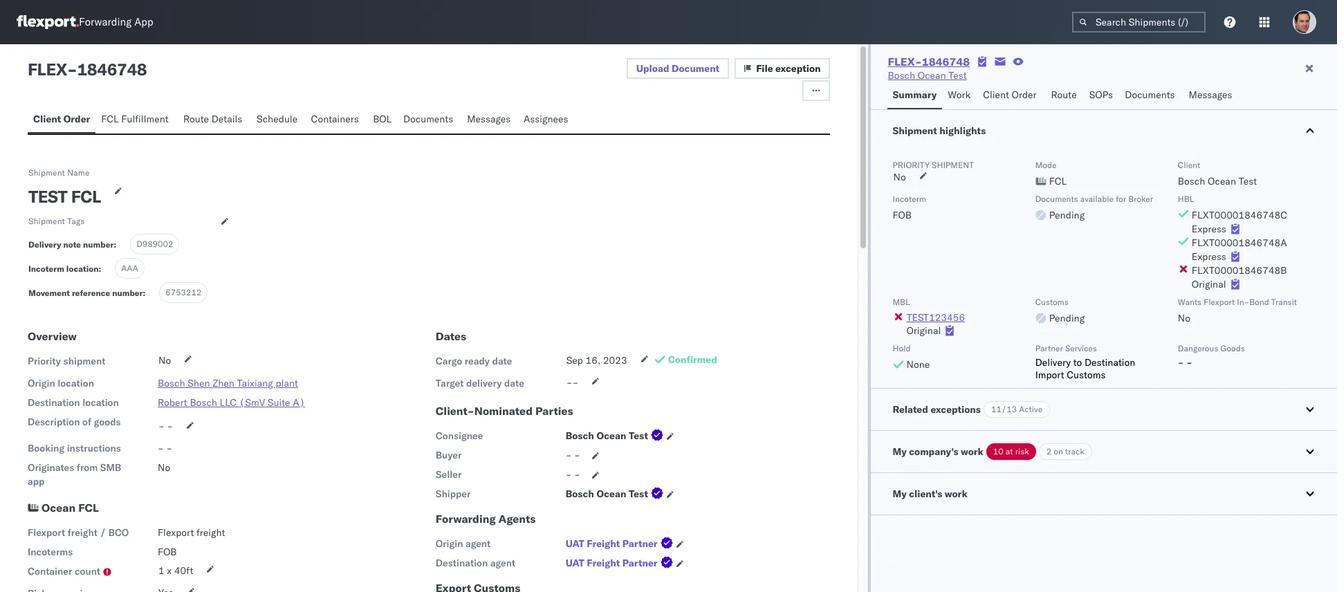 Task type: vqa. For each thing, say whether or not it's contained in the screenshot.
Partner within Partner Services Delivery to Destination Import Customs
yes



Task type: describe. For each thing, give the bounding box(es) containing it.
exceptions
[[931, 403, 981, 416]]

0 horizontal spatial fob
[[158, 546, 177, 558]]

my company's work
[[893, 446, 984, 458]]

smb
[[100, 462, 121, 474]]

fcl inside button
[[101, 113, 119, 125]]

1 horizontal spatial client order
[[983, 89, 1037, 101]]

0 horizontal spatial delivery
[[28, 239, 61, 250]]

robert bosch llc (smv suite a) link
[[158, 397, 305, 409]]

route for route
[[1051, 89, 1077, 101]]

freight for origin agent
[[587, 538, 620, 550]]

/
[[100, 527, 106, 539]]

import
[[1036, 369, 1065, 381]]

destination agent
[[436, 557, 516, 570]]

freight for destination agent
[[587, 557, 620, 570]]

0 horizontal spatial priority
[[28, 355, 61, 367]]

my client's work button
[[871, 473, 1338, 515]]

forwarding agents
[[436, 512, 536, 526]]

available
[[1081, 194, 1114, 204]]

robert
[[158, 397, 187, 409]]

wants flexport in-bond transit no
[[1178, 297, 1298, 325]]

containers
[[311, 113, 359, 125]]

flex-1846748
[[888, 55, 970, 69]]

agent for origin agent
[[466, 538, 491, 550]]

1 horizontal spatial client order button
[[978, 82, 1046, 109]]

uat freight partner for origin agent
[[566, 538, 658, 550]]

document
[[672, 62, 720, 75]]

documents available for broker
[[1036, 194, 1154, 204]]

flex-
[[888, 55, 922, 69]]

location for origin location
[[58, 377, 94, 390]]

delivery
[[466, 377, 502, 390]]

test inside bosch ocean test link
[[949, 69, 967, 82]]

related
[[893, 403, 929, 416]]

2023
[[603, 354, 627, 367]]

10 at risk
[[994, 446, 1029, 457]]

shipment name
[[28, 167, 90, 178]]

flexport freight / bco
[[28, 527, 129, 539]]

risk
[[1016, 446, 1029, 457]]

details
[[212, 113, 242, 125]]

goods
[[94, 416, 121, 428]]

0 horizontal spatial messages button
[[462, 107, 518, 134]]

test123456
[[907, 311, 965, 324]]

test inside client bosch ocean test incoterm fob
[[1239, 175, 1257, 188]]

exception
[[776, 62, 821, 75]]

documents for documents available for broker
[[1036, 194, 1079, 204]]

upload
[[637, 62, 670, 75]]

work
[[948, 89, 971, 101]]

shen
[[188, 377, 210, 390]]

no right smb
[[158, 462, 170, 474]]

0 vertical spatial bosch ocean test
[[888, 69, 967, 82]]

cargo
[[436, 355, 462, 367]]

test fcl
[[28, 186, 101, 207]]

app
[[28, 475, 45, 488]]

services
[[1066, 343, 1097, 354]]

delivery note number :
[[28, 239, 116, 250]]

shipment for shipment name
[[28, 167, 65, 178]]

my for my company's work
[[893, 446, 907, 458]]

date for cargo ready date
[[492, 355, 512, 367]]

documents for the leftmost documents button
[[403, 113, 453, 125]]

upload document button
[[627, 58, 729, 79]]

movement reference number :
[[28, 288, 146, 298]]

fcl fulfillment button
[[96, 107, 178, 134]]

express for flxt00001846748c
[[1192, 223, 1227, 235]]

1 x 40ft
[[158, 565, 193, 577]]

flxt00001846748b
[[1192, 264, 1287, 277]]

goods
[[1221, 343, 1245, 354]]

ocean inside client bosch ocean test incoterm fob
[[1208, 175, 1237, 188]]

containers button
[[305, 107, 368, 134]]

1 vertical spatial shipment
[[63, 355, 105, 367]]

- - for buyer
[[566, 449, 580, 462]]

client-nominated parties
[[436, 404, 573, 418]]

to
[[1074, 356, 1083, 369]]

at
[[1006, 446, 1013, 457]]

fob inside client bosch ocean test incoterm fob
[[893, 209, 912, 221]]

upload document
[[637, 62, 720, 75]]

client inside client bosch ocean test incoterm fob
[[1178, 160, 1201, 170]]

destination for destination location
[[28, 397, 80, 409]]

16,
[[586, 354, 601, 367]]

agent for destination agent
[[491, 557, 516, 570]]

my for my client's work
[[893, 488, 907, 500]]

assignees
[[524, 113, 569, 125]]

target delivery date
[[436, 377, 524, 390]]

flex-1846748 link
[[888, 55, 970, 69]]

- - for description of goods
[[158, 420, 173, 433]]

work for my client's work
[[945, 488, 968, 500]]

client's
[[909, 488, 943, 500]]

0 vertical spatial messages
[[1189, 89, 1233, 101]]

0 vertical spatial shipment
[[932, 160, 974, 170]]

mode
[[1036, 160, 1057, 170]]

none
[[907, 358, 930, 371]]

destination location
[[28, 397, 119, 409]]

no up "robert"
[[158, 354, 171, 367]]

forwarding for forwarding agents
[[436, 512, 496, 526]]

1 horizontal spatial order
[[1012, 89, 1037, 101]]

dangerous
[[1178, 343, 1219, 354]]

6753212
[[166, 287, 202, 298]]

uat freight partner for destination agent
[[566, 557, 658, 570]]

bosch ocean test for consignee
[[566, 430, 648, 442]]

: for reference
[[143, 288, 146, 298]]

flxt00001846748a
[[1192, 237, 1288, 249]]

express for flxt00001846748a
[[1192, 251, 1227, 263]]

route details
[[183, 113, 242, 125]]

wants
[[1178, 297, 1202, 307]]

robert bosch llc (smv suite a)
[[158, 397, 305, 409]]

from
[[77, 462, 98, 474]]

broker
[[1129, 194, 1154, 204]]

shipment for shipment highlights
[[893, 125, 938, 137]]

reference
[[72, 288, 110, 298]]

2 on track
[[1047, 446, 1085, 457]]

uat freight partner link for destination agent
[[566, 556, 676, 570]]

0 horizontal spatial client order button
[[28, 107, 96, 134]]

schedule button
[[251, 107, 305, 134]]

0 horizontal spatial 1846748
[[77, 59, 147, 80]]

track
[[1066, 446, 1085, 457]]

location for incoterm location :
[[66, 264, 99, 274]]

0 horizontal spatial order
[[63, 113, 90, 125]]

date for target delivery date
[[504, 377, 524, 390]]

client for leftmost client order button
[[33, 113, 61, 125]]

my client's work
[[893, 488, 968, 500]]

booking
[[28, 442, 64, 455]]

0 horizontal spatial :
[[99, 264, 101, 274]]

10
[[994, 446, 1004, 457]]

shipment tags
[[28, 216, 85, 226]]

- - for seller
[[566, 468, 580, 481]]

1 horizontal spatial messages button
[[1184, 82, 1240, 109]]

1 vertical spatial original
[[907, 325, 941, 337]]

0 horizontal spatial messages
[[467, 113, 511, 125]]

origin location
[[28, 377, 94, 390]]



Task type: locate. For each thing, give the bounding box(es) containing it.
1 horizontal spatial destination
[[436, 557, 488, 570]]

flex - 1846748
[[28, 59, 147, 80]]

route inside route button
[[1051, 89, 1077, 101]]

nominated
[[474, 404, 533, 418]]

0 vertical spatial work
[[961, 446, 984, 458]]

1 vertical spatial messages
[[467, 113, 511, 125]]

freight for flexport freight / bco
[[68, 527, 98, 539]]

0 horizontal spatial client
[[33, 113, 61, 125]]

1 vertical spatial uat freight partner link
[[566, 556, 676, 570]]

0 horizontal spatial shipment
[[63, 355, 105, 367]]

fcl fulfillment
[[101, 113, 169, 125]]

1 vertical spatial number
[[112, 288, 143, 298]]

1 horizontal spatial origin
[[436, 538, 463, 550]]

2 vertical spatial bosch ocean test
[[566, 488, 648, 500]]

2 vertical spatial location
[[82, 397, 119, 409]]

pending
[[1050, 209, 1085, 221], [1050, 312, 1085, 325]]

documents right sops button
[[1125, 89, 1175, 101]]

ready
[[465, 355, 490, 367]]

consignee
[[436, 430, 483, 442]]

route left details at the top of page
[[183, 113, 209, 125]]

client order button
[[978, 82, 1046, 109], [28, 107, 96, 134]]

app
[[134, 16, 153, 29]]

1 horizontal spatial documents button
[[1120, 82, 1184, 109]]

client for right client order button
[[983, 89, 1010, 101]]

1 vertical spatial forwarding
[[436, 512, 496, 526]]

my inside button
[[893, 488, 907, 500]]

flexport. image
[[17, 15, 79, 29]]

uat
[[566, 538, 585, 550], [566, 557, 585, 570]]

1 vertical spatial shipment
[[28, 167, 65, 178]]

: for note
[[114, 239, 116, 250]]

no inside wants flexport in-bond transit no
[[1178, 312, 1191, 325]]

order left route button
[[1012, 89, 1037, 101]]

shipment
[[932, 160, 974, 170], [63, 355, 105, 367]]

2 pending from the top
[[1050, 312, 1085, 325]]

priority down overview
[[28, 355, 61, 367]]

2 horizontal spatial flexport
[[1204, 297, 1235, 307]]

fcl down mode
[[1050, 175, 1067, 188]]

fulfillment
[[121, 113, 169, 125]]

documents for the rightmost documents button
[[1125, 89, 1175, 101]]

1 horizontal spatial 1846748
[[922, 55, 970, 69]]

flexport
[[1204, 297, 1235, 307], [28, 527, 65, 539], [158, 527, 194, 539]]

0 vertical spatial uat freight partner
[[566, 538, 658, 550]]

0 vertical spatial forwarding
[[79, 16, 132, 29]]

2 vertical spatial client
[[1178, 160, 1201, 170]]

original up wants
[[1192, 278, 1227, 291]]

route inside route details button
[[183, 113, 209, 125]]

agent down origin agent
[[491, 557, 516, 570]]

0 vertical spatial uat
[[566, 538, 585, 550]]

number for delivery note number
[[83, 239, 114, 250]]

highlights
[[940, 125, 986, 137]]

1 horizontal spatial forwarding
[[436, 512, 496, 526]]

in-
[[1237, 297, 1250, 307]]

1
[[158, 565, 164, 577]]

destination for destination agent
[[436, 557, 488, 570]]

work
[[961, 446, 984, 458], [945, 488, 968, 500]]

client right work button
[[983, 89, 1010, 101]]

active
[[1020, 404, 1043, 415]]

2 horizontal spatial client
[[1178, 160, 1201, 170]]

flexport freight
[[158, 527, 225, 539]]

1 vertical spatial bosch ocean test
[[566, 430, 648, 442]]

shipper
[[436, 488, 471, 500]]

zhen
[[213, 377, 235, 390]]

0 horizontal spatial documents
[[403, 113, 453, 125]]

forwarding
[[79, 16, 132, 29], [436, 512, 496, 526]]

:
[[114, 239, 116, 250], [99, 264, 101, 274], [143, 288, 146, 298]]

incoterm location :
[[28, 264, 101, 274]]

origin up the destination agent
[[436, 538, 463, 550]]

Search Shipments (/) text field
[[1073, 12, 1206, 33]]

0 vertical spatial client
[[983, 89, 1010, 101]]

dates
[[436, 329, 466, 343]]

freight for flexport freight
[[197, 527, 225, 539]]

1 pending from the top
[[1050, 209, 1085, 221]]

1 horizontal spatial messages
[[1189, 89, 1233, 101]]

a)
[[293, 397, 305, 409]]

2 vertical spatial :
[[143, 288, 146, 298]]

: up reference
[[99, 264, 101, 274]]

number down aaa
[[112, 288, 143, 298]]

uat freight partner
[[566, 538, 658, 550], [566, 557, 658, 570]]

1 vertical spatial client order
[[33, 113, 90, 125]]

tags
[[67, 216, 85, 226]]

priority shipment up origin location
[[28, 355, 105, 367]]

0 horizontal spatial priority shipment
[[28, 355, 105, 367]]

origin
[[28, 377, 55, 390], [436, 538, 463, 550]]

documents button
[[1120, 82, 1184, 109], [398, 107, 462, 134]]

0 vertical spatial route
[[1051, 89, 1077, 101]]

1 vertical spatial fob
[[158, 546, 177, 558]]

freight
[[68, 527, 98, 539], [197, 527, 225, 539]]

partner for destination agent
[[623, 557, 658, 570]]

fcl up flexport freight / bco
[[78, 501, 99, 515]]

0 vertical spatial client order
[[983, 89, 1037, 101]]

aaa
[[121, 263, 138, 273]]

work inside my client's work button
[[945, 488, 968, 500]]

company's
[[909, 446, 959, 458]]

test
[[949, 69, 967, 82], [1239, 175, 1257, 188], [629, 430, 648, 442], [629, 488, 648, 500]]

1 vertical spatial priority shipment
[[28, 355, 105, 367]]

pending for customs
[[1050, 312, 1085, 325]]

forwarding for forwarding app
[[79, 16, 132, 29]]

express up flxt00001846748a
[[1192, 223, 1227, 235]]

1 horizontal spatial flexport
[[158, 527, 194, 539]]

client up hbl on the right
[[1178, 160, 1201, 170]]

route for route details
[[183, 113, 209, 125]]

customs down services
[[1067, 369, 1106, 381]]

file exception button
[[735, 58, 830, 79], [735, 58, 830, 79]]

flexport for flexport freight / bco
[[28, 527, 65, 539]]

assignees button
[[518, 107, 577, 134]]

destination up description
[[28, 397, 80, 409]]

shipment up test
[[28, 167, 65, 178]]

destination down services
[[1085, 356, 1136, 369]]

1 vertical spatial order
[[63, 113, 90, 125]]

delivery
[[28, 239, 61, 250], [1036, 356, 1071, 369]]

flexport left the in- in the bottom right of the page
[[1204, 297, 1235, 307]]

1 vertical spatial my
[[893, 488, 907, 500]]

location up movement reference number : at the left of page
[[66, 264, 99, 274]]

uat freight partner link for origin agent
[[566, 537, 676, 551]]

client order right work button
[[983, 89, 1037, 101]]

origin for origin agent
[[436, 538, 463, 550]]

2 uat from the top
[[566, 557, 585, 570]]

0 vertical spatial priority shipment
[[893, 160, 974, 170]]

fcl
[[101, 113, 119, 125], [1050, 175, 1067, 188], [71, 186, 101, 207], [78, 501, 99, 515]]

2 freight from the top
[[587, 557, 620, 570]]

0 vertical spatial date
[[492, 355, 512, 367]]

1 vertical spatial location
[[58, 377, 94, 390]]

2 uat freight partner link from the top
[[566, 556, 676, 570]]

1 horizontal spatial client
[[983, 89, 1010, 101]]

0 vertical spatial freight
[[587, 538, 620, 550]]

flexport up "1 x 40ft"
[[158, 527, 194, 539]]

2 horizontal spatial documents
[[1125, 89, 1175, 101]]

agent up the destination agent
[[466, 538, 491, 550]]

1846748 up work
[[922, 55, 970, 69]]

0 horizontal spatial incoterm
[[28, 264, 64, 274]]

my left client's
[[893, 488, 907, 500]]

shipment down the highlights on the right
[[932, 160, 974, 170]]

2 uat freight partner from the top
[[566, 557, 658, 570]]

1 vertical spatial route
[[183, 113, 209, 125]]

documents right the bol button
[[403, 113, 453, 125]]

0 vertical spatial :
[[114, 239, 116, 250]]

order down the flex - 1846748
[[63, 113, 90, 125]]

destination inside partner services delivery to destination import customs
[[1085, 356, 1136, 369]]

shipment inside button
[[893, 125, 938, 137]]

destination down origin agent
[[436, 557, 488, 570]]

1 vertical spatial freight
[[587, 557, 620, 570]]

flexport up the incoterms
[[28, 527, 65, 539]]

summary
[[893, 89, 937, 101]]

1 vertical spatial customs
[[1067, 369, 1106, 381]]

bosch inside client bosch ocean test incoterm fob
[[1178, 175, 1206, 188]]

1 vertical spatial client
[[33, 113, 61, 125]]

no down shipment highlights
[[894, 171, 906, 183]]

location for destination location
[[82, 397, 119, 409]]

route
[[1051, 89, 1077, 101], [183, 113, 209, 125]]

container count
[[28, 565, 100, 578]]

client down flex
[[33, 113, 61, 125]]

partner for origin agent
[[623, 538, 658, 550]]

my
[[893, 446, 907, 458], [893, 488, 907, 500]]

0 vertical spatial priority
[[893, 160, 930, 170]]

1 vertical spatial pending
[[1050, 312, 1085, 325]]

1 vertical spatial incoterm
[[28, 264, 64, 274]]

messages button
[[1184, 82, 1240, 109], [462, 107, 518, 134]]

: left 6753212
[[143, 288, 146, 298]]

1 vertical spatial uat
[[566, 557, 585, 570]]

2 vertical spatial partner
[[623, 557, 658, 570]]

0 vertical spatial shipment
[[893, 125, 938, 137]]

1 vertical spatial work
[[945, 488, 968, 500]]

1 horizontal spatial incoterm
[[893, 194, 927, 204]]

1 horizontal spatial freight
[[197, 527, 225, 539]]

overview
[[28, 329, 77, 343]]

express up flxt00001846748b
[[1192, 251, 1227, 263]]

flexport inside wants flexport in-bond transit no
[[1204, 297, 1235, 307]]

date right ready
[[492, 355, 512, 367]]

number for movement reference number
[[112, 288, 143, 298]]

priority
[[893, 160, 930, 170], [28, 355, 61, 367]]

priority shipment down shipment highlights
[[893, 160, 974, 170]]

0 vertical spatial destination
[[1085, 356, 1136, 369]]

client bosch ocean test incoterm fob
[[893, 160, 1257, 221]]

partner inside partner services delivery to destination import customs
[[1036, 343, 1063, 354]]

documents down mode
[[1036, 194, 1079, 204]]

originates
[[28, 462, 74, 474]]

flxt00001846748c
[[1192, 209, 1288, 221]]

1 uat freight partner from the top
[[566, 538, 658, 550]]

1 vertical spatial agent
[[491, 557, 516, 570]]

40ft
[[174, 565, 193, 577]]

pending up services
[[1050, 312, 1085, 325]]

booking instructions
[[28, 442, 121, 455]]

forwarding left app
[[79, 16, 132, 29]]

movement
[[28, 288, 70, 298]]

0 vertical spatial number
[[83, 239, 114, 250]]

cargo ready date
[[436, 355, 512, 367]]

1 horizontal spatial original
[[1192, 278, 1227, 291]]

: left d989002
[[114, 239, 116, 250]]

shipment down test
[[28, 216, 65, 226]]

1 vertical spatial uat freight partner
[[566, 557, 658, 570]]

bond
[[1250, 297, 1270, 307]]

flexport for flexport freight
[[158, 527, 194, 539]]

plant
[[276, 377, 298, 390]]

number right note
[[83, 239, 114, 250]]

suite
[[268, 397, 290, 409]]

1 horizontal spatial priority
[[893, 160, 930, 170]]

priority down shipment highlights
[[893, 160, 930, 170]]

target
[[436, 377, 464, 390]]

1 uat from the top
[[566, 538, 585, 550]]

1846748 down forwarding app
[[77, 59, 147, 80]]

0 vertical spatial agent
[[466, 538, 491, 550]]

summary button
[[888, 82, 943, 109]]

0 vertical spatial uat freight partner link
[[566, 537, 676, 551]]

1 horizontal spatial documents
[[1036, 194, 1079, 204]]

1 vertical spatial partner
[[623, 538, 658, 550]]

0 vertical spatial pending
[[1050, 209, 1085, 221]]

delivery inside partner services delivery to destination import customs
[[1036, 356, 1071, 369]]

no down wants
[[1178, 312, 1191, 325]]

1 freight from the left
[[68, 527, 98, 539]]

mbl
[[893, 297, 910, 307]]

1 vertical spatial express
[[1192, 251, 1227, 263]]

forwarding up origin agent
[[436, 512, 496, 526]]

0 vertical spatial incoterm
[[893, 194, 927, 204]]

0 horizontal spatial documents button
[[398, 107, 462, 134]]

11/13
[[992, 404, 1017, 415]]

location up 'goods'
[[82, 397, 119, 409]]

delivery left to
[[1036, 356, 1071, 369]]

work for my company's work
[[961, 446, 984, 458]]

2 express from the top
[[1192, 251, 1227, 263]]

documents button right sops
[[1120, 82, 1184, 109]]

0 horizontal spatial flexport
[[28, 527, 65, 539]]

1 horizontal spatial priority shipment
[[893, 160, 974, 170]]

1 uat freight partner link from the top
[[566, 537, 676, 551]]

shipment highlights
[[893, 125, 986, 137]]

original down test123456 button
[[907, 325, 941, 337]]

0 horizontal spatial destination
[[28, 397, 80, 409]]

location up destination location on the bottom of the page
[[58, 377, 94, 390]]

customs up services
[[1036, 297, 1069, 307]]

bosch ocean test for shipper
[[566, 488, 648, 500]]

2 freight from the left
[[197, 527, 225, 539]]

work left 10
[[961, 446, 984, 458]]

date up client-nominated parties
[[504, 377, 524, 390]]

client order button up the shipment name
[[28, 107, 96, 134]]

client order down flex
[[33, 113, 90, 125]]

0 horizontal spatial original
[[907, 325, 941, 337]]

1 horizontal spatial :
[[114, 239, 116, 250]]

shipment up origin location
[[63, 355, 105, 367]]

route left sops
[[1051, 89, 1077, 101]]

delivery down the shipment tags at left top
[[28, 239, 61, 250]]

client order button right work
[[978, 82, 1046, 109]]

route button
[[1046, 82, 1084, 109]]

pending for documents available for broker
[[1050, 209, 1085, 221]]

fcl down 'name'
[[71, 186, 101, 207]]

uat for destination agent
[[566, 557, 585, 570]]

0 horizontal spatial forwarding
[[79, 16, 132, 29]]

pending down documents available for broker
[[1050, 209, 1085, 221]]

shipment down summary button
[[893, 125, 938, 137]]

uat freight partner link
[[566, 537, 676, 551], [566, 556, 676, 570]]

incoterms
[[28, 546, 73, 558]]

2 horizontal spatial :
[[143, 288, 146, 298]]

bosch ocean test link
[[888, 69, 967, 82]]

documents button right bol
[[398, 107, 462, 134]]

0 vertical spatial order
[[1012, 89, 1037, 101]]

1 express from the top
[[1192, 223, 1227, 235]]

0 vertical spatial fob
[[893, 209, 912, 221]]

my left company's
[[893, 446, 907, 458]]

test123456 button
[[907, 311, 966, 324]]

shipment for shipment tags
[[28, 216, 65, 226]]

1 vertical spatial :
[[99, 264, 101, 274]]

description of goods
[[28, 416, 121, 428]]

1 freight from the top
[[587, 538, 620, 550]]

1 my from the top
[[893, 446, 907, 458]]

instructions
[[67, 442, 121, 455]]

1 horizontal spatial shipment
[[932, 160, 974, 170]]

0 vertical spatial customs
[[1036, 297, 1069, 307]]

origin for origin location
[[28, 377, 55, 390]]

description
[[28, 416, 80, 428]]

client-
[[436, 404, 475, 418]]

2 my from the top
[[893, 488, 907, 500]]

incoterm
[[893, 194, 927, 204], [28, 264, 64, 274]]

origin up destination location on the bottom of the page
[[28, 377, 55, 390]]

documents
[[1125, 89, 1175, 101], [403, 113, 453, 125], [1036, 194, 1079, 204]]

note
[[63, 239, 81, 250]]

flex
[[28, 59, 67, 80]]

incoterm inside client bosch ocean test incoterm fob
[[893, 194, 927, 204]]

0 vertical spatial my
[[893, 446, 907, 458]]

work right client's
[[945, 488, 968, 500]]

fcl left fulfillment
[[101, 113, 119, 125]]

related exceptions
[[893, 403, 981, 416]]

customs inside partner services delivery to destination import customs
[[1067, 369, 1106, 381]]

0 vertical spatial express
[[1192, 223, 1227, 235]]

1 horizontal spatial delivery
[[1036, 356, 1071, 369]]

bol
[[373, 113, 392, 125]]

confirmed
[[668, 354, 718, 366]]

uat for origin agent
[[566, 538, 585, 550]]



